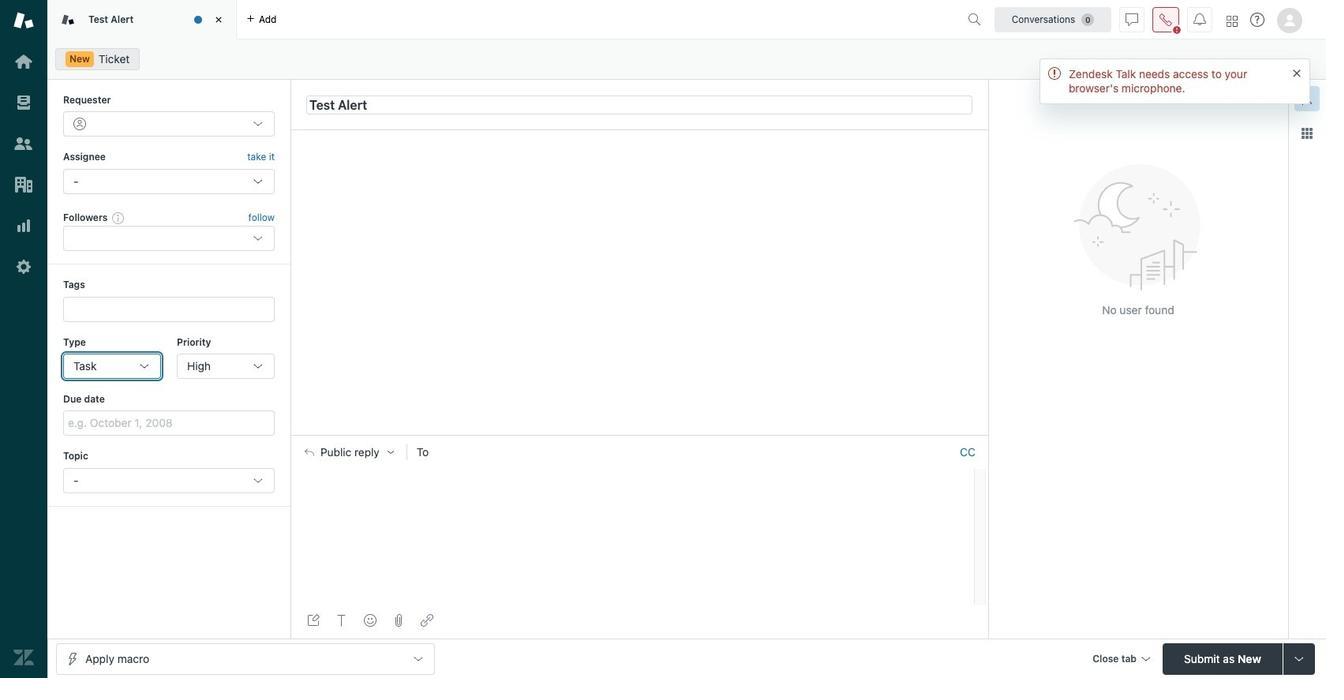 Task type: vqa. For each thing, say whether or not it's contained in the screenshot.
Search organizations field
no



Task type: locate. For each thing, give the bounding box(es) containing it.
reporting image
[[13, 216, 34, 236]]

minimize composer image
[[633, 429, 646, 442]]

tab
[[47, 0, 237, 39]]

e.g. October 1, 2008 field
[[63, 411, 275, 436]]

notifications image
[[1194, 13, 1206, 26]]

button displays agent's chat status as invisible. image
[[1126, 13, 1139, 26]]

insert emojis image
[[364, 614, 377, 627]]

zendesk support image
[[13, 10, 34, 31]]

add attachment image
[[392, 614, 405, 627]]

info on adding followers image
[[112, 212, 125, 224]]

admin image
[[13, 257, 34, 277]]

customers image
[[13, 133, 34, 154]]

zendesk products image
[[1227, 15, 1238, 26]]

get started image
[[13, 51, 34, 72]]

secondary element
[[47, 43, 1326, 75]]

close image
[[211, 12, 227, 28]]

main element
[[0, 0, 47, 678]]

views image
[[13, 92, 34, 113]]

draft mode image
[[307, 614, 320, 627]]

Subject field
[[306, 95, 973, 114]]

apps image
[[1301, 127, 1314, 140]]



Task type: describe. For each thing, give the bounding box(es) containing it.
displays possible ticket submission types image
[[1293, 653, 1306, 665]]

customer context image
[[1301, 92, 1314, 105]]

add link (cmd k) image
[[421, 614, 433, 627]]

organizations image
[[13, 174, 34, 195]]

tabs tab list
[[47, 0, 962, 39]]

get help image
[[1251, 13, 1265, 27]]

zendesk image
[[13, 647, 34, 668]]

format text image
[[336, 614, 348, 627]]



